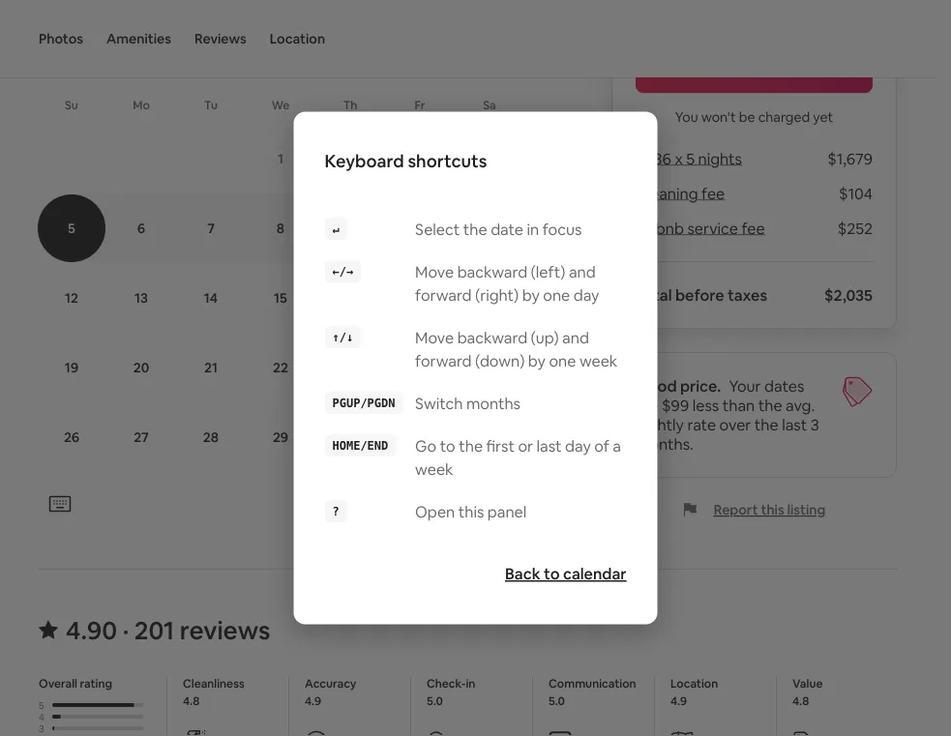 Task type: describe. For each thing, give the bounding box(es) containing it.
open
[[415, 502, 455, 522]]

13 button
[[106, 264, 176, 332]]

move for move backward (left) and forward (right) by one day
[[415, 262, 454, 282]]

you won't be charged yet
[[675, 109, 834, 126]]

28 button
[[176, 403, 246, 471]]

months
[[466, 394, 521, 414]]

$336
[[636, 149, 672, 169]]

1 horizontal spatial in
[[527, 220, 539, 240]]

good price.
[[636, 376, 722, 396]]

the left "avg."
[[759, 396, 783, 416]]

2
[[347, 150, 354, 167]]

?
[[333, 505, 339, 518]]

2 horizontal spatial 5
[[687, 149, 695, 169]]

your dates are $99 less than the avg. nightly rate over the last 3 months.
[[636, 376, 820, 454]]

4.9 for accuracy 4.9
[[305, 694, 322, 709]]

by for (up)
[[528, 351, 546, 371]]

forward for move backward (left) and forward (right) by one day
[[415, 286, 472, 305]]

right and left arrow keys, image
[[325, 261, 361, 282]]

won't
[[701, 109, 736, 126]]

one for (up)
[[549, 351, 576, 371]]

reviews button
[[195, 0, 247, 77]]

this for open
[[459, 502, 484, 522]]

(right)
[[475, 286, 519, 305]]

4.90 · 201 reviews
[[66, 614, 271, 647]]

th
[[343, 98, 357, 113]]

clear dates button
[[435, 490, 523, 522]]

over
[[720, 415, 751, 435]]

$336 x 5 nights button
[[636, 149, 742, 169]]

keyboard shortcuts
[[325, 150, 487, 172]]

location for location 4.9
[[671, 676, 718, 691]]

report this listing button
[[683, 502, 826, 519]]

cleaning
[[636, 184, 698, 204]]

back
[[505, 564, 541, 584]]

back to calendar button
[[496, 555, 636, 594]]

dates for clear
[[479, 497, 515, 515]]

switch
[[415, 394, 463, 414]]

0 vertical spatial fee
[[702, 184, 725, 204]]

0 horizontal spatial 4
[[39, 711, 44, 723]]

select
[[415, 220, 460, 240]]

charged
[[759, 109, 810, 126]]

be
[[739, 109, 756, 126]]

↵
[[333, 222, 339, 236]]

30 button
[[316, 403, 385, 471]]

$336 x 5 nights
[[636, 149, 742, 169]]

before
[[676, 285, 725, 305]]

fr
[[415, 98, 425, 113]]

we
[[272, 98, 290, 113]]

0 horizontal spatial 3
[[39, 722, 44, 735]]

avg.
[[786, 396, 815, 416]]

18
[[483, 289, 497, 307]]

photos
[[39, 30, 83, 47]]

price.
[[680, 376, 722, 396]]

report
[[714, 502, 758, 519]]

home and end keys, image
[[325, 435, 396, 456]]

week inside move backward (up) and forward (down) by one week
[[580, 351, 618, 371]]

26
[[64, 429, 79, 446]]

communication
[[549, 676, 637, 691]]

less
[[693, 396, 719, 416]]

panel
[[488, 502, 527, 522]]

day inside move backward (left) and forward (right) by one day
[[574, 286, 600, 305]]

page up and page down keys, image
[[325, 393, 403, 414]]

6 button
[[106, 194, 176, 262]]

switch months
[[415, 394, 521, 414]]

↑/↓
[[333, 331, 353, 344]]

keyboard
[[325, 150, 404, 172]]

25
[[482, 359, 497, 376]]

move backward (left) and forward (right) by one day
[[415, 262, 600, 305]]

21 button
[[176, 334, 246, 401]]

yet
[[813, 109, 834, 126]]

cleaning fee button
[[636, 184, 725, 204]]

select the date in focus
[[415, 220, 582, 240]]

your
[[729, 376, 761, 396]]

1
[[278, 150, 284, 167]]

24
[[412, 359, 428, 376]]

29 button
[[246, 403, 316, 471]]

date
[[491, 220, 524, 240]]

go to the first or last day of a week
[[415, 437, 621, 480]]

19 button
[[37, 334, 106, 401]]

1 button
[[246, 125, 316, 192]]

accuracy
[[305, 676, 357, 691]]

$1,679
[[828, 149, 873, 169]]

12
[[65, 289, 78, 307]]

15
[[274, 289, 287, 307]]

go
[[415, 437, 437, 456]]

in inside check-in 5.0
[[466, 676, 476, 691]]

airbnb
[[636, 219, 684, 238]]

17
[[413, 289, 427, 307]]

$99
[[662, 396, 689, 416]]

$2,035
[[825, 285, 873, 305]]

su
[[65, 98, 78, 113]]

move for move backward (up) and forward (down) by one week
[[415, 328, 454, 348]]

21
[[204, 359, 218, 376]]

last inside go to the first or last day of a week
[[537, 437, 562, 456]]

3 inside button
[[416, 150, 424, 167]]



Task type: locate. For each thing, give the bounding box(es) containing it.
last right or
[[537, 437, 562, 456]]

22 button
[[246, 334, 316, 401]]

backward inside move backward (up) and forward (down) by one week
[[458, 328, 528, 348]]

(up)
[[531, 328, 559, 348]]

than
[[723, 396, 755, 416]]

the left date
[[463, 220, 488, 240]]

0 horizontal spatial dates
[[479, 497, 515, 515]]

rating
[[80, 676, 112, 691]]

14 button
[[176, 264, 246, 332]]

1 horizontal spatial 3
[[416, 150, 424, 167]]

check-in 5.0
[[427, 676, 476, 709]]

value 4.8
[[793, 676, 823, 709]]

this left panel
[[459, 502, 484, 522]]

20 button
[[106, 334, 176, 401]]

to right go
[[440, 437, 456, 456]]

total
[[636, 285, 672, 305]]

to inside button
[[544, 564, 560, 584]]

and for week
[[562, 328, 589, 348]]

0 vertical spatial 5
[[687, 149, 695, 169]]

the left first
[[459, 437, 483, 456]]

move inside move backward (left) and forward (right) by one day
[[415, 262, 454, 282]]

1 vertical spatial week
[[415, 460, 454, 480]]

good
[[636, 376, 677, 396]]

1 horizontal spatial last
[[782, 415, 808, 435]]

2 forward from the top
[[415, 351, 472, 371]]

day left total
[[574, 286, 600, 305]]

forward
[[415, 286, 472, 305], [415, 351, 472, 371]]

0 horizontal spatial location
[[270, 30, 325, 47]]

communication 5.0
[[549, 676, 637, 709]]

1 vertical spatial 5
[[68, 219, 75, 237]]

are
[[636, 396, 659, 416]]

2 backward from the top
[[458, 328, 528, 348]]

1 horizontal spatial 4
[[486, 150, 494, 167]]

201
[[134, 614, 175, 647]]

and inside move backward (left) and forward (right) by one day
[[569, 262, 596, 282]]

1 horizontal spatial 5.0
[[549, 694, 565, 709]]

1 horizontal spatial 5
[[68, 219, 75, 237]]

up and down arrow keys, image
[[325, 327, 361, 348]]

clear
[[442, 497, 476, 515]]

1 backward from the top
[[458, 262, 528, 282]]

backward inside move backward (left) and forward (right) by one day
[[458, 262, 528, 282]]

fee right service
[[742, 219, 765, 238]]

0 vertical spatial and
[[569, 262, 596, 282]]

0 horizontal spatial 4.9
[[305, 694, 322, 709]]

5.0 down communication at right
[[549, 694, 565, 709]]

4.8 inside value 4.8
[[793, 694, 809, 709]]

backward up (right)
[[458, 262, 528, 282]]

4.9 right communication 5.0
[[671, 694, 687, 709]]

by inside move backward (left) and forward (right) by one day
[[522, 286, 540, 305]]

cleaning fee
[[636, 184, 725, 204]]

1 horizontal spatial dates
[[765, 376, 805, 396]]

4.9 for location 4.9
[[671, 694, 687, 709]]

1 4.8 from the left
[[183, 694, 200, 709]]

18 button
[[455, 264, 525, 332]]

2 4.9 from the left
[[671, 694, 687, 709]]

4.9 inside accuracy 4.9
[[305, 694, 322, 709]]

1 vertical spatial dates
[[479, 497, 515, 515]]

to right back
[[544, 564, 560, 584]]

$104
[[839, 184, 873, 204]]

backward for (down)
[[458, 328, 528, 348]]

dates right your
[[765, 376, 805, 396]]

3 inside your dates are $99 less than the avg. nightly rate over the last 3 months.
[[811, 415, 820, 435]]

reviews
[[180, 614, 271, 647]]

forward left '18'
[[415, 286, 472, 305]]

4.8 inside cleanliness 4.8
[[183, 694, 200, 709]]

forward inside move backward (left) and forward (right) by one day
[[415, 286, 472, 305]]

cleanliness
[[183, 676, 245, 691]]

move up "24"
[[415, 328, 454, 348]]

0 horizontal spatial 5.0
[[427, 694, 443, 709]]

0 horizontal spatial 4.8
[[183, 694, 200, 709]]

7 button
[[176, 194, 246, 262]]

1 horizontal spatial to
[[544, 564, 560, 584]]

25 button
[[455, 334, 525, 401]]

4
[[486, 150, 494, 167], [39, 711, 44, 723]]

1 horizontal spatial 4.8
[[793, 694, 809, 709]]

1 vertical spatial in
[[466, 676, 476, 691]]

26 button
[[37, 403, 106, 471]]

you
[[675, 109, 698, 126]]

and for day
[[569, 262, 596, 282]]

1 vertical spatial 3
[[811, 415, 820, 435]]

1 5.0 from the left
[[427, 694, 443, 709]]

enter key, image
[[325, 218, 347, 240]]

in
[[527, 220, 539, 240], [466, 676, 476, 691]]

10 button
[[385, 194, 455, 262]]

1 horizontal spatial week
[[580, 351, 618, 371]]

1 horizontal spatial location
[[671, 676, 718, 691]]

by
[[522, 286, 540, 305], [528, 351, 546, 371]]

day left of
[[565, 437, 591, 456]]

amenities
[[106, 30, 171, 47]]

0 vertical spatial 3
[[416, 150, 424, 167]]

this for report
[[761, 502, 785, 519]]

0 vertical spatial to
[[440, 437, 456, 456]]

back to calendar
[[505, 564, 627, 584]]

4 down 'sa'
[[486, 150, 494, 167]]

day inside go to the first or last day of a week
[[565, 437, 591, 456]]

2 4.8 from the left
[[793, 694, 809, 709]]

27
[[134, 429, 149, 446]]

12 button
[[37, 264, 106, 332]]

1 vertical spatial and
[[562, 328, 589, 348]]

0 vertical spatial dates
[[765, 376, 805, 396]]

0 horizontal spatial fee
[[702, 184, 725, 204]]

first
[[486, 437, 515, 456]]

and right "(left)"
[[569, 262, 596, 282]]

5 right x
[[687, 149, 695, 169]]

dates right clear
[[479, 497, 515, 515]]

·
[[123, 614, 129, 647]]

clear dates
[[442, 497, 515, 515]]

1 vertical spatial location
[[671, 676, 718, 691]]

one down "(left)"
[[543, 286, 570, 305]]

(down)
[[475, 351, 525, 371]]

8
[[277, 219, 285, 237]]

1 vertical spatial 4
[[39, 711, 44, 723]]

one inside move backward (left) and forward (right) by one day
[[543, 286, 570, 305]]

1 vertical spatial backward
[[458, 328, 528, 348]]

1 vertical spatial to
[[544, 564, 560, 584]]

photos button
[[39, 0, 83, 77]]

3 right the than
[[811, 415, 820, 435]]

value
[[793, 676, 823, 691]]

0 vertical spatial last
[[782, 415, 808, 435]]

by inside move backward (up) and forward (down) by one week
[[528, 351, 546, 371]]

location 4.9
[[671, 676, 718, 709]]

total before taxes
[[636, 285, 768, 305]]

dates inside button
[[479, 497, 515, 515]]

$252
[[838, 219, 873, 238]]

0 horizontal spatial this
[[459, 502, 484, 522]]

4.8 for value 4.8
[[793, 694, 809, 709]]

0 vertical spatial day
[[574, 286, 600, 305]]

0 vertical spatial week
[[580, 351, 618, 371]]

1 vertical spatial forward
[[415, 351, 472, 371]]

to for the
[[440, 437, 456, 456]]

4.8 for cleanliness 4.8
[[183, 694, 200, 709]]

amenities button
[[106, 0, 171, 77]]

backward up (down)
[[458, 328, 528, 348]]

0 vertical spatial backward
[[458, 262, 528, 282]]

of
[[595, 437, 610, 456]]

the inside go to the first or last day of a week
[[459, 437, 483, 456]]

forward inside move backward (up) and forward (down) by one week
[[415, 351, 472, 371]]

backward for (right)
[[458, 262, 528, 282]]

reserve button
[[636, 47, 873, 93]]

location for location
[[270, 30, 325, 47]]

29
[[273, 429, 289, 446]]

overall
[[39, 676, 77, 691]]

5.0 down check-
[[427, 694, 443, 709]]

0 vertical spatial move
[[415, 262, 454, 282]]

0 vertical spatial by
[[522, 286, 540, 305]]

one down (up)
[[549, 351, 576, 371]]

2 vertical spatial 5
[[39, 699, 44, 712]]

2 vertical spatial 3
[[39, 722, 44, 735]]

dates inside your dates are $99 less than the avg. nightly rate over the last 3 months.
[[765, 376, 805, 396]]

1 vertical spatial by
[[528, 351, 546, 371]]

27 button
[[106, 403, 176, 471]]

17 button
[[385, 264, 455, 332]]

1 vertical spatial one
[[549, 351, 576, 371]]

and right (up)
[[562, 328, 589, 348]]

move inside move backward (up) and forward (down) by one week
[[415, 328, 454, 348]]

0 horizontal spatial last
[[537, 437, 562, 456]]

1 4.9 from the left
[[305, 694, 322, 709]]

fee up service
[[702, 184, 725, 204]]

2 5.0 from the left
[[549, 694, 565, 709]]

28
[[203, 429, 219, 446]]

5 inside button
[[68, 219, 75, 237]]

this left listing
[[761, 502, 785, 519]]

forward for move backward (up) and forward (down) by one week
[[415, 351, 472, 371]]

report this listing
[[714, 502, 826, 519]]

(left)
[[531, 262, 566, 282]]

accuracy 4.9
[[305, 676, 357, 709]]

0 horizontal spatial to
[[440, 437, 456, 456]]

4 down "overall"
[[39, 711, 44, 723]]

by for (left)
[[522, 286, 540, 305]]

taxes
[[728, 285, 768, 305]]

0 vertical spatial one
[[543, 286, 570, 305]]

1 vertical spatial fee
[[742, 219, 765, 238]]

calendar
[[563, 564, 627, 584]]

1 vertical spatial last
[[537, 437, 562, 456]]

to
[[440, 437, 456, 456], [544, 564, 560, 584]]

7
[[207, 219, 215, 237]]

0 horizontal spatial week
[[415, 460, 454, 480]]

0 vertical spatial 4
[[486, 150, 494, 167]]

service
[[688, 219, 738, 238]]

2 button
[[316, 125, 385, 192]]

home/end
[[333, 439, 388, 453]]

4.8 down cleanliness
[[183, 694, 200, 709]]

months.
[[636, 434, 694, 454]]

19
[[65, 359, 79, 376]]

move up 17
[[415, 262, 454, 282]]

1 horizontal spatial fee
[[742, 219, 765, 238]]

5 down "overall"
[[39, 699, 44, 712]]

5.0 inside communication 5.0
[[549, 694, 565, 709]]

by down (up)
[[528, 351, 546, 371]]

1 horizontal spatial this
[[761, 502, 785, 519]]

3
[[416, 150, 424, 167], [811, 415, 820, 435], [39, 722, 44, 735]]

1 forward from the top
[[415, 286, 472, 305]]

0 vertical spatial location
[[270, 30, 325, 47]]

by down "(left)"
[[522, 286, 540, 305]]

1 vertical spatial day
[[565, 437, 591, 456]]

to for calendar
[[544, 564, 560, 584]]

2 horizontal spatial 3
[[811, 415, 820, 435]]

0 horizontal spatial in
[[466, 676, 476, 691]]

5.0
[[427, 694, 443, 709], [549, 694, 565, 709]]

14
[[204, 289, 218, 307]]

open this panel
[[415, 502, 527, 522]]

move backward (up) and forward (down) by one week
[[415, 328, 618, 371]]

the right over
[[755, 415, 779, 435]]

0 vertical spatial forward
[[415, 286, 472, 305]]

shortcuts
[[408, 150, 487, 172]]

11 button
[[455, 194, 525, 262]]

week inside go to the first or last day of a week
[[415, 460, 454, 480]]

9 button
[[316, 194, 385, 262]]

0 horizontal spatial 5
[[39, 699, 44, 712]]

0 vertical spatial in
[[527, 220, 539, 240]]

9
[[346, 219, 354, 237]]

5
[[687, 149, 695, 169], [68, 219, 75, 237], [39, 699, 44, 712]]

8 button
[[246, 194, 316, 262]]

overall rating
[[39, 676, 112, 691]]

last inside your dates are $99 less than the avg. nightly rate over the last 3 months.
[[782, 415, 808, 435]]

2 move from the top
[[415, 328, 454, 348]]

one inside move backward (up) and forward (down) by one week
[[549, 351, 576, 371]]

mo
[[133, 98, 150, 113]]

week
[[580, 351, 618, 371], [415, 460, 454, 480]]

5.0 inside check-in 5.0
[[427, 694, 443, 709]]

airbnb service fee
[[636, 219, 765, 238]]

1 move from the top
[[415, 262, 454, 282]]

4 inside button
[[486, 150, 494, 167]]

1 horizontal spatial 4.9
[[671, 694, 687, 709]]

last right the than
[[782, 415, 808, 435]]

location button
[[270, 0, 325, 77]]

4.8 down value on the bottom right
[[793, 694, 809, 709]]

5 left 6
[[68, 219, 75, 237]]

5 button
[[37, 194, 106, 262]]

3 down fr
[[416, 150, 424, 167]]

forward up the switch
[[415, 351, 472, 371]]

question mark, image
[[325, 501, 347, 522]]

4.90
[[66, 614, 117, 647]]

20
[[133, 359, 149, 376]]

6
[[137, 219, 145, 237]]

one for (left)
[[543, 286, 570, 305]]

dates for your
[[765, 376, 805, 396]]

and inside move backward (up) and forward (down) by one week
[[562, 328, 589, 348]]

rate
[[688, 415, 716, 435]]

3 down "overall"
[[39, 722, 44, 735]]

1 vertical spatial move
[[415, 328, 454, 348]]

4.9 down accuracy
[[305, 694, 322, 709]]

4.9 inside location 4.9
[[671, 694, 687, 709]]

to inside go to the first or last day of a week
[[440, 437, 456, 456]]



Task type: vqa. For each thing, say whether or not it's contained in the screenshot.
4.8
yes



